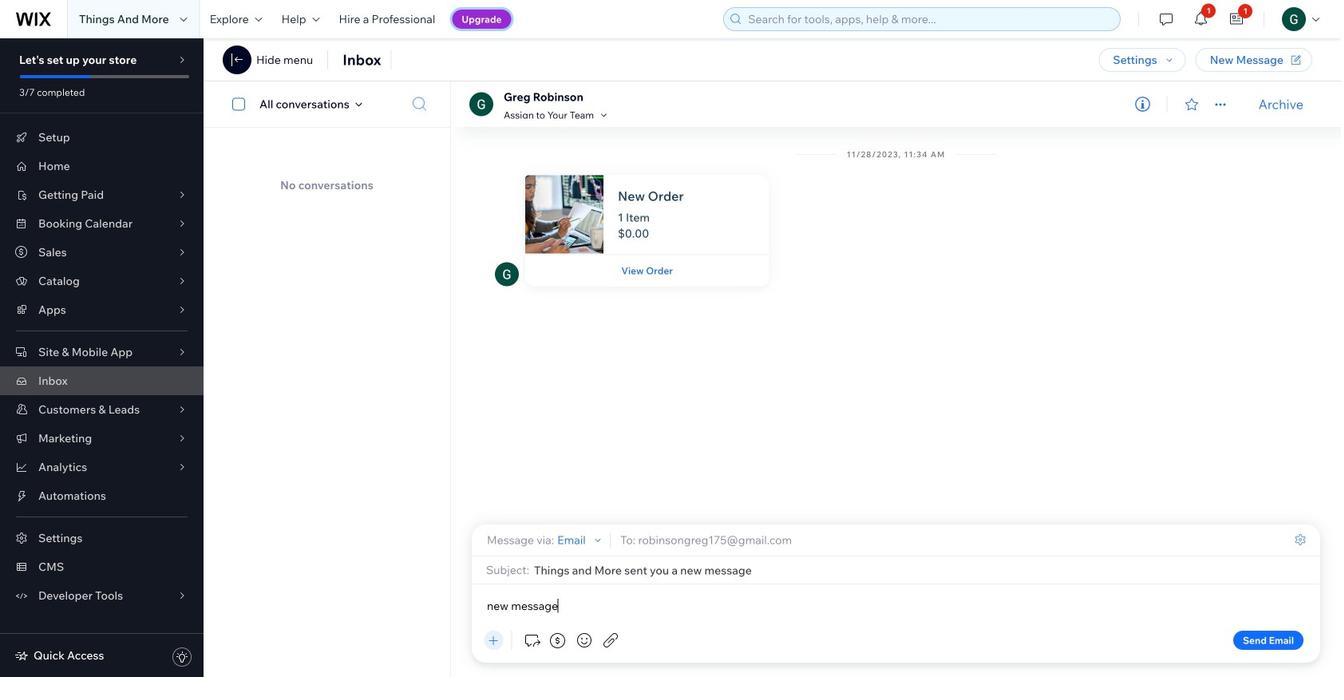 Task type: locate. For each thing, give the bounding box(es) containing it.
0 horizontal spatial greg robinson image
[[470, 92, 493, 116]]

1 horizontal spatial greg robinson image
[[495, 262, 519, 286]]

None checkbox
[[224, 95, 260, 114]]

chat messages log
[[451, 127, 1341, 525]]

None field
[[534, 563, 1308, 577]]

emojis image
[[575, 631, 594, 650]]

0 vertical spatial greg robinson image
[[470, 92, 493, 116]]

files image
[[601, 631, 620, 650]]

1 vertical spatial greg robinson image
[[495, 262, 519, 286]]

greg robinson image
[[470, 92, 493, 116], [495, 262, 519, 286]]



Task type: describe. For each thing, give the bounding box(es) containing it.
greg robinson image inside the chat messages log
[[495, 262, 519, 286]]

Type your message. Hit enter to submit. text field
[[485, 597, 1308, 615]]

saved replies image
[[522, 631, 541, 650]]

sidebar element
[[0, 38, 204, 677]]

Search for tools, apps, help & more... field
[[744, 8, 1116, 30]]



Task type: vqa. For each thing, say whether or not it's contained in the screenshot.
POINT OF SALE
no



